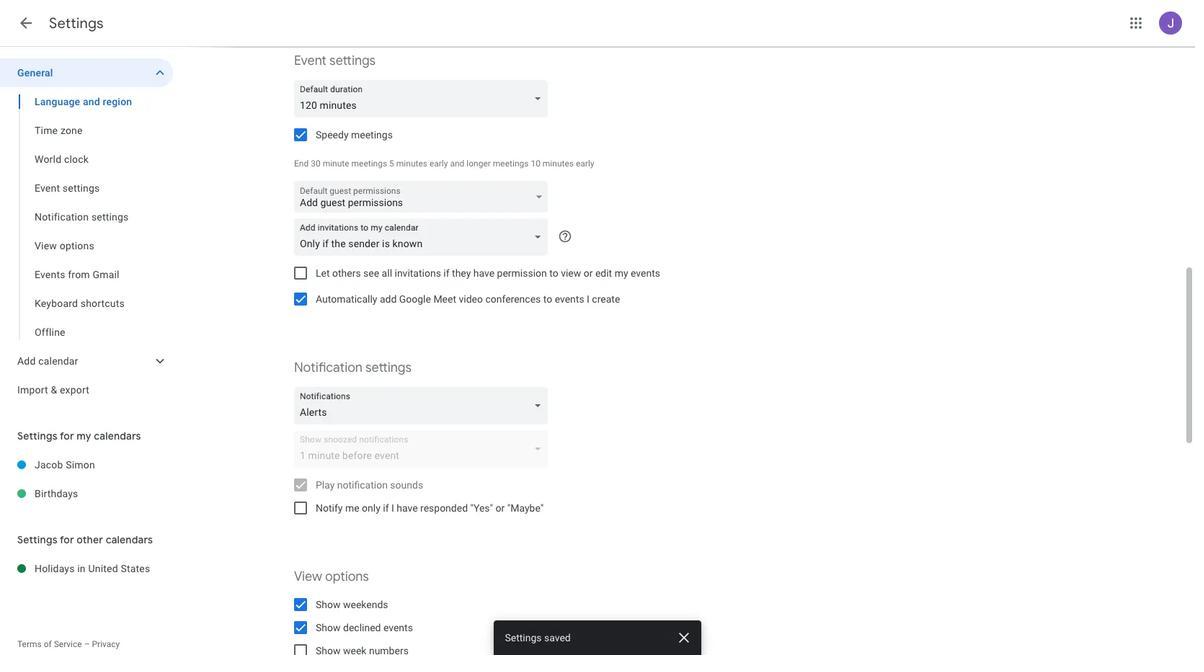 Task type: vqa. For each thing, say whether or not it's contained in the screenshot.
April 1 ELEMENT
no



Task type: locate. For each thing, give the bounding box(es) containing it.
states
[[121, 563, 150, 575]]

settings for other calendars
[[17, 534, 153, 547]]

event settings inside group
[[35, 182, 100, 194]]

0 vertical spatial view
[[35, 240, 57, 252]]

view options up show weekends
[[294, 569, 369, 586]]

settings for my calendars tree
[[0, 451, 173, 509]]

jacob simon
[[35, 459, 95, 471]]

my right edit
[[615, 268, 629, 279]]

settings up the holidays
[[17, 534, 58, 547]]

jacob
[[35, 459, 63, 471]]

settings up the jacob on the bottom of page
[[17, 430, 58, 443]]

0 vertical spatial for
[[60, 430, 74, 443]]

calendars up jacob simon tree item
[[94, 430, 141, 443]]

for up the jacob simon in the bottom left of the page
[[60, 430, 74, 443]]

0 vertical spatial notification
[[35, 211, 89, 223]]

2 horizontal spatial events
[[631, 268, 661, 279]]

for
[[60, 430, 74, 443], [60, 534, 74, 547]]

0 horizontal spatial have
[[397, 503, 418, 514]]

view up show weekends
[[294, 569, 322, 586]]

notification settings inside group
[[35, 211, 129, 223]]

0 horizontal spatial or
[[496, 503, 505, 514]]

1 horizontal spatial event
[[294, 53, 327, 69]]

others
[[333, 268, 361, 279]]

my
[[615, 268, 629, 279], [77, 430, 91, 443]]

have right they
[[474, 268, 495, 279]]

show weekends
[[316, 599, 388, 611]]

notification settings
[[35, 211, 129, 223], [294, 360, 412, 377]]

if
[[444, 268, 450, 279], [383, 503, 389, 514]]

options
[[60, 240, 94, 252], [325, 569, 369, 586]]

0 horizontal spatial my
[[77, 430, 91, 443]]

notification down world clock
[[35, 211, 89, 223]]

notification
[[337, 480, 388, 491]]

service
[[54, 640, 82, 650]]

if left they
[[444, 268, 450, 279]]

guest
[[330, 186, 351, 196], [321, 197, 346, 208]]

1 horizontal spatial options
[[325, 569, 369, 586]]

calendars up the states
[[106, 534, 153, 547]]

i left create
[[587, 294, 590, 305]]

and left longer
[[450, 159, 465, 169]]

speedy
[[316, 129, 349, 141]]

2 vertical spatial events
[[384, 622, 413, 634]]

1 vertical spatial show
[[316, 622, 341, 634]]

time
[[35, 125, 58, 136]]

0 vertical spatial event
[[294, 53, 327, 69]]

early
[[430, 159, 448, 169], [576, 159, 595, 169]]

invitations
[[395, 268, 441, 279]]

–
[[84, 640, 90, 650]]

have down sounds
[[397, 503, 418, 514]]

create
[[592, 294, 621, 305]]

1 show from the top
[[316, 599, 341, 611]]

1 horizontal spatial early
[[576, 159, 595, 169]]

add up import
[[17, 356, 36, 367]]

play notification sounds
[[316, 480, 423, 491]]

2 show from the top
[[316, 622, 341, 634]]

1 vertical spatial notification
[[294, 360, 363, 377]]

1 horizontal spatial add
[[300, 197, 318, 208]]

1 horizontal spatial my
[[615, 268, 629, 279]]

automatically
[[316, 294, 378, 305]]

birthdays tree item
[[0, 480, 173, 509]]

view options up events from gmail
[[35, 240, 94, 252]]

0 horizontal spatial minutes
[[397, 159, 428, 169]]

events right edit
[[631, 268, 661, 279]]

and left region
[[83, 96, 100, 107]]

let
[[316, 268, 330, 279]]

1 horizontal spatial minutes
[[543, 159, 574, 169]]

in
[[77, 563, 86, 575]]

0 vertical spatial show
[[316, 599, 341, 611]]

1 horizontal spatial and
[[450, 159, 465, 169]]

play
[[316, 480, 335, 491]]

add down default
[[300, 197, 318, 208]]

0 horizontal spatial and
[[83, 96, 100, 107]]

1 vertical spatial add
[[17, 356, 36, 367]]

0 vertical spatial view options
[[35, 240, 94, 252]]

0 vertical spatial guest
[[330, 186, 351, 196]]

simon
[[66, 459, 95, 471]]

0 vertical spatial event settings
[[294, 53, 376, 69]]

1 vertical spatial notification settings
[[294, 360, 412, 377]]

my up jacob simon tree item
[[77, 430, 91, 443]]

other
[[77, 534, 103, 547]]

notify me only if i have responded "yes" or "maybe"
[[316, 503, 544, 514]]

notification settings up from
[[35, 211, 129, 223]]

options inside group
[[60, 240, 94, 252]]

1 horizontal spatial event settings
[[294, 53, 376, 69]]

minutes right 10
[[543, 159, 574, 169]]

0 horizontal spatial if
[[383, 503, 389, 514]]

0 vertical spatial options
[[60, 240, 94, 252]]

video
[[459, 294, 483, 305]]

settings for settings for other calendars
[[17, 534, 58, 547]]

permissions
[[354, 186, 401, 196], [348, 197, 403, 208]]

i right only at left
[[392, 503, 394, 514]]

0 horizontal spatial view
[[35, 240, 57, 252]]

region
[[103, 96, 132, 107]]

longer
[[467, 159, 491, 169]]

1 horizontal spatial notification
[[294, 360, 363, 377]]

1 vertical spatial to
[[544, 294, 553, 305]]

early right 10
[[576, 159, 595, 169]]

settings left saved
[[506, 633, 542, 644]]

1 horizontal spatial i
[[587, 294, 590, 305]]

2 for from the top
[[60, 534, 74, 547]]

show
[[316, 599, 341, 611], [316, 622, 341, 634]]

import & export
[[17, 384, 89, 396]]

0 vertical spatial add
[[300, 197, 318, 208]]

or
[[584, 268, 593, 279], [496, 503, 505, 514]]

events right declined
[[384, 622, 413, 634]]

or right "yes"
[[496, 503, 505, 514]]

0 horizontal spatial notification
[[35, 211, 89, 223]]

if right only at left
[[383, 503, 389, 514]]

to right conferences
[[544, 294, 553, 305]]

1 horizontal spatial events
[[555, 294, 585, 305]]

0 horizontal spatial notification settings
[[35, 211, 129, 223]]

settings for my calendars
[[17, 430, 141, 443]]

1 vertical spatial view
[[294, 569, 322, 586]]

holidays in united states link
[[35, 555, 173, 584]]

show down show weekends
[[316, 622, 341, 634]]

settings
[[49, 14, 104, 32], [17, 430, 58, 443], [17, 534, 58, 547], [506, 633, 542, 644]]

1 vertical spatial view options
[[294, 569, 369, 586]]

0 vertical spatial have
[[474, 268, 495, 279]]

have
[[474, 268, 495, 279], [397, 503, 418, 514]]

minute
[[323, 159, 350, 169]]

1 vertical spatial permissions
[[348, 197, 403, 208]]

settings saved
[[506, 633, 571, 644]]

or left edit
[[584, 268, 593, 279]]

0 vertical spatial notification settings
[[35, 211, 129, 223]]

&
[[51, 384, 57, 396]]

notification settings down automatically
[[294, 360, 412, 377]]

they
[[452, 268, 471, 279]]

to left "view"
[[550, 268, 559, 279]]

1 vertical spatial options
[[325, 569, 369, 586]]

view up events in the top left of the page
[[35, 240, 57, 252]]

0 vertical spatial calendars
[[94, 430, 141, 443]]

0 horizontal spatial early
[[430, 159, 448, 169]]

show for show declined events
[[316, 622, 341, 634]]

settings right go back image
[[49, 14, 104, 32]]

early up "add guest permissions" popup button
[[430, 159, 448, 169]]

and inside group
[[83, 96, 100, 107]]

notification
[[35, 211, 89, 223], [294, 360, 363, 377]]

calendars
[[94, 430, 141, 443], [106, 534, 153, 547]]

0 horizontal spatial view options
[[35, 240, 94, 252]]

1 vertical spatial event
[[35, 182, 60, 194]]

weekends
[[343, 599, 388, 611]]

1 horizontal spatial or
[[584, 268, 593, 279]]

options up show weekends
[[325, 569, 369, 586]]

general tree item
[[0, 58, 173, 87]]

0 horizontal spatial event settings
[[35, 182, 100, 194]]

saved
[[545, 633, 571, 644]]

1 vertical spatial event settings
[[35, 182, 100, 194]]

united
[[88, 563, 118, 575]]

add inside default guest permissions add guest permissions
[[300, 197, 318, 208]]

1 vertical spatial calendars
[[106, 534, 153, 547]]

notification down automatically
[[294, 360, 363, 377]]

event settings
[[294, 53, 376, 69], [35, 182, 100, 194]]

view options
[[35, 240, 94, 252], [294, 569, 369, 586]]

end 30 minute meetings 5 minutes early and longer meetings 10 minutes early
[[294, 159, 595, 169]]

from
[[68, 269, 90, 281]]

None field
[[294, 80, 554, 118], [294, 219, 554, 256], [294, 387, 554, 425], [294, 80, 554, 118], [294, 219, 554, 256], [294, 387, 554, 425]]

terms
[[17, 640, 42, 650]]

meetings
[[351, 129, 393, 141], [352, 159, 387, 169], [493, 159, 529, 169]]

1 vertical spatial i
[[392, 503, 394, 514]]

options up events from gmail
[[60, 240, 94, 252]]

show for show weekends
[[316, 599, 341, 611]]

notify
[[316, 503, 343, 514]]

0 horizontal spatial add
[[17, 356, 36, 367]]

minutes right 5
[[397, 159, 428, 169]]

0 horizontal spatial options
[[60, 240, 94, 252]]

group
[[0, 87, 173, 347]]

holidays in united states tree item
[[0, 555, 173, 584]]

event
[[294, 53, 327, 69], [35, 182, 60, 194]]

show left the weekends
[[316, 599, 341, 611]]

events
[[631, 268, 661, 279], [555, 294, 585, 305], [384, 622, 413, 634]]

0 horizontal spatial events
[[384, 622, 413, 634]]

add
[[300, 197, 318, 208], [17, 356, 36, 367]]

0 vertical spatial and
[[83, 96, 100, 107]]

for left other
[[60, 534, 74, 547]]

0 vertical spatial permissions
[[354, 186, 401, 196]]

0 vertical spatial or
[[584, 268, 593, 279]]

events down "view"
[[555, 294, 585, 305]]

2 early from the left
[[576, 159, 595, 169]]

to
[[550, 268, 559, 279], [544, 294, 553, 305]]

guest down default
[[321, 197, 346, 208]]

guest right default
[[330, 186, 351, 196]]

0 horizontal spatial i
[[392, 503, 394, 514]]

1 vertical spatial for
[[60, 534, 74, 547]]

tree
[[0, 58, 173, 405]]

1 horizontal spatial if
[[444, 268, 450, 279]]

1 for from the top
[[60, 430, 74, 443]]



Task type: describe. For each thing, give the bounding box(es) containing it.
1 early from the left
[[430, 159, 448, 169]]

meet
[[434, 294, 457, 305]]

terms of service – privacy
[[17, 640, 120, 650]]

privacy
[[92, 640, 120, 650]]

0 horizontal spatial event
[[35, 182, 60, 194]]

group containing language and region
[[0, 87, 173, 347]]

"maybe"
[[508, 503, 544, 514]]

0 vertical spatial events
[[631, 268, 661, 279]]

calendar
[[38, 356, 78, 367]]

settings for settings for my calendars
[[17, 430, 58, 443]]

sounds
[[390, 480, 423, 491]]

language and region
[[35, 96, 132, 107]]

offline
[[35, 327, 65, 338]]

import
[[17, 384, 48, 396]]

birthdays link
[[35, 480, 173, 509]]

let others see all invitations if they have permission to view or edit my events
[[316, 268, 661, 279]]

calendars for settings for other calendars
[[106, 534, 153, 547]]

automatically add google meet video conferences to events i create
[[316, 294, 621, 305]]

for for my
[[60, 430, 74, 443]]

world
[[35, 154, 61, 165]]

0 vertical spatial my
[[615, 268, 629, 279]]

1 horizontal spatial view options
[[294, 569, 369, 586]]

1 vertical spatial if
[[383, 503, 389, 514]]

responded
[[421, 503, 468, 514]]

time zone
[[35, 125, 83, 136]]

declined
[[343, 622, 381, 634]]

meetings up 5
[[351, 129, 393, 141]]

add calendar
[[17, 356, 78, 367]]

1 horizontal spatial have
[[474, 268, 495, 279]]

1 minutes from the left
[[397, 159, 428, 169]]

shortcuts
[[81, 298, 125, 309]]

see
[[364, 268, 380, 279]]

meetings left 10
[[493, 159, 529, 169]]

view
[[561, 268, 582, 279]]

holidays
[[35, 563, 75, 575]]

default guest permissions add guest permissions
[[300, 186, 403, 208]]

keyboard
[[35, 298, 78, 309]]

of
[[44, 640, 52, 650]]

for for other
[[60, 534, 74, 547]]

jacob simon tree item
[[0, 451, 173, 480]]

go back image
[[17, 14, 35, 32]]

events from gmail
[[35, 269, 119, 281]]

terms of service link
[[17, 640, 82, 650]]

"yes"
[[471, 503, 493, 514]]

10
[[531, 159, 541, 169]]

world clock
[[35, 154, 89, 165]]

google
[[399, 294, 431, 305]]

1 horizontal spatial notification settings
[[294, 360, 412, 377]]

1 vertical spatial guest
[[321, 197, 346, 208]]

all
[[382, 268, 392, 279]]

zone
[[61, 125, 83, 136]]

settings for settings saved
[[506, 633, 542, 644]]

edit
[[596, 268, 613, 279]]

conferences
[[486, 294, 541, 305]]

events
[[35, 269, 65, 281]]

speedy meetings
[[316, 129, 393, 141]]

0 vertical spatial if
[[444, 268, 450, 279]]

meetings left 5
[[352, 159, 387, 169]]

holidays in united states
[[35, 563, 150, 575]]

calendars for settings for my calendars
[[94, 430, 141, 443]]

0 vertical spatial to
[[550, 268, 559, 279]]

settings heading
[[49, 14, 104, 32]]

gmail
[[93, 269, 119, 281]]

privacy link
[[92, 640, 120, 650]]

1 vertical spatial events
[[555, 294, 585, 305]]

0 vertical spatial i
[[587, 294, 590, 305]]

default
[[300, 186, 328, 196]]

1 vertical spatial and
[[450, 159, 465, 169]]

view options inside group
[[35, 240, 94, 252]]

add
[[380, 294, 397, 305]]

end
[[294, 159, 309, 169]]

keyboard shortcuts
[[35, 298, 125, 309]]

1 horizontal spatial view
[[294, 569, 322, 586]]

birthdays
[[35, 488, 78, 500]]

show declined events
[[316, 622, 413, 634]]

me
[[345, 503, 360, 514]]

add guest permissions button
[[294, 182, 548, 216]]

permission
[[497, 268, 547, 279]]

1 vertical spatial my
[[77, 430, 91, 443]]

settings for settings
[[49, 14, 104, 32]]

tree containing general
[[0, 58, 173, 405]]

1 vertical spatial or
[[496, 503, 505, 514]]

1 vertical spatial have
[[397, 503, 418, 514]]

export
[[60, 384, 89, 396]]

clock
[[64, 154, 89, 165]]

5
[[390, 159, 394, 169]]

30
[[311, 159, 321, 169]]

2 minutes from the left
[[543, 159, 574, 169]]

only
[[362, 503, 381, 514]]

general
[[17, 67, 53, 79]]

language
[[35, 96, 80, 107]]



